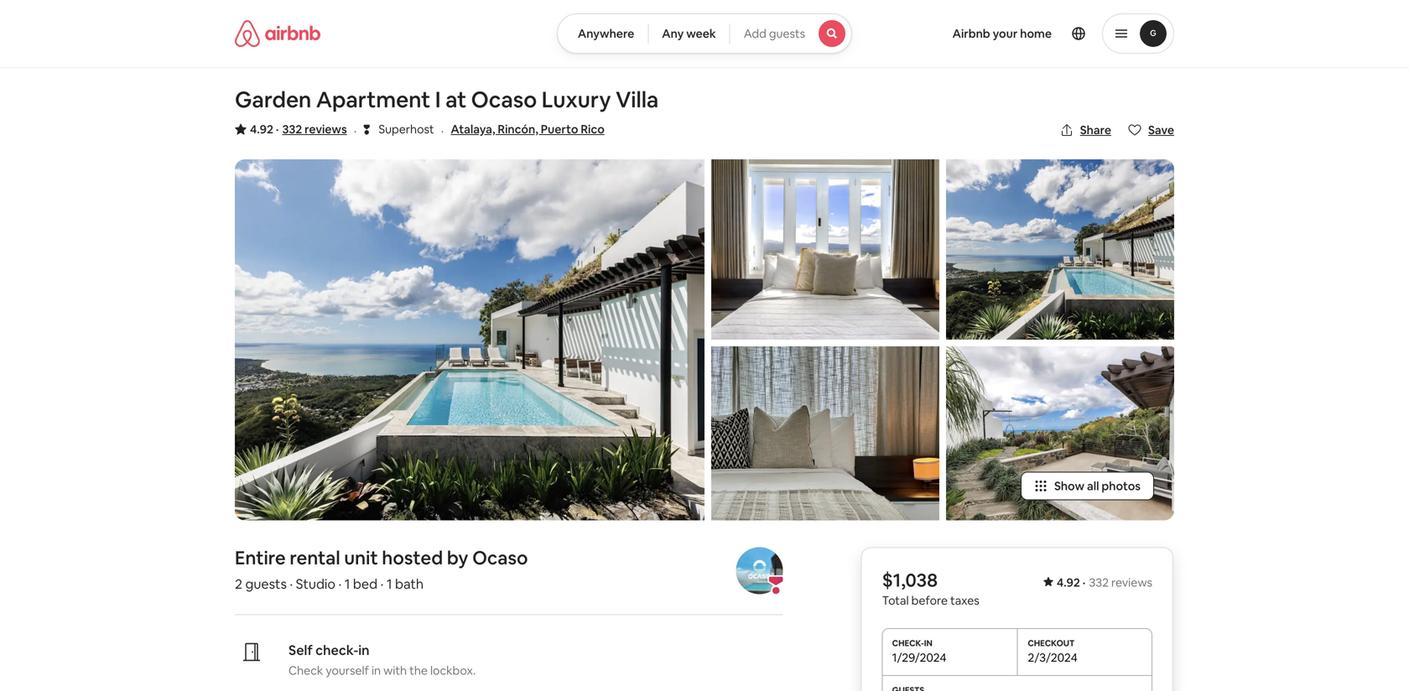 Task type: vqa. For each thing, say whether or not it's contained in the screenshot.
the $75
no



Task type: describe. For each thing, give the bounding box(es) containing it.
check-
[[316, 642, 359, 659]]

by ocaso
[[447, 546, 528, 570]]

airbnb your home link
[[943, 16, 1062, 51]]

yourself
[[326, 663, 369, 678]]

1 vertical spatial 332
[[1089, 575, 1109, 590]]

photos
[[1102, 479, 1141, 494]]

anywhere button
[[557, 13, 649, 54]]

share button
[[1054, 116, 1118, 144]]

any
[[662, 26, 684, 41]]

0 vertical spatial in
[[359, 642, 370, 659]]

entire
[[235, 546, 286, 570]]

the
[[410, 663, 428, 678]]

ocaso
[[471, 86, 537, 114]]

garden apartment i at ocaso luxury villa image 4 image
[[946, 159, 1175, 340]]

luxury
[[542, 86, 611, 114]]

$1,038
[[882, 568, 938, 592]]

atalaya,
[[451, 122, 495, 137]]

add
[[744, 26, 767, 41]]

lockbox.
[[430, 663, 476, 678]]

1 horizontal spatial in
[[372, 663, 381, 678]]

at
[[446, 86, 467, 114]]

garden
[[235, 86, 312, 114]]

rincón,
[[498, 122, 539, 137]]

self
[[289, 642, 313, 659]]

superhost
[[379, 122, 434, 137]]

garden apartment i at ocaso luxury villa image 2 image
[[712, 159, 940, 340]]

0 vertical spatial 4.92 · 332 reviews
[[250, 122, 347, 137]]

2 1 from the left
[[387, 576, 392, 593]]

1/29/2024
[[892, 650, 947, 665]]

studio
[[296, 576, 336, 593]]

2/3/2024
[[1028, 650, 1078, 665]]

1 horizontal spatial 4.92
[[1057, 575, 1081, 590]]

share
[[1081, 123, 1112, 138]]

taxes
[[951, 593, 980, 608]]

profile element
[[873, 0, 1175, 67]]

1 1 from the left
[[345, 576, 350, 593]]

0 horizontal spatial reviews
[[305, 122, 347, 137]]

show
[[1055, 479, 1085, 494]]

0 horizontal spatial 332
[[282, 122, 302, 137]]

1 horizontal spatial 4.92 · 332 reviews
[[1057, 575, 1153, 590]]

any week button
[[648, 13, 731, 54]]

atalaya, rincón, puerto rico button
[[451, 119, 605, 139]]

$1,038 total before taxes
[[882, 568, 980, 608]]



Task type: locate. For each thing, give the bounding box(es) containing it.
add guests button
[[730, 13, 853, 54]]

airbnb your home
[[953, 26, 1052, 41]]

in
[[359, 642, 370, 659], [372, 663, 381, 678]]

0 vertical spatial guests
[[769, 26, 806, 41]]

guests down entire
[[245, 576, 287, 593]]

0 horizontal spatial guests
[[245, 576, 287, 593]]

332 reviews button
[[282, 121, 347, 138]]

week
[[687, 26, 716, 41]]

in up yourself
[[359, 642, 370, 659]]

1 horizontal spatial 1
[[387, 576, 392, 593]]

none search field containing anywhere
[[557, 13, 853, 54]]

0 vertical spatial reviews
[[305, 122, 347, 137]]

1 vertical spatial in
[[372, 663, 381, 678]]

· inside · atalaya, rincón, puerto rico
[[441, 122, 444, 139]]

save
[[1149, 123, 1175, 138]]

bed
[[353, 576, 378, 593]]

anywhere
[[578, 26, 635, 41]]

1 horizontal spatial guests
[[769, 26, 806, 41]]

1 left bath
[[387, 576, 392, 593]]

0 vertical spatial 332
[[282, 122, 302, 137]]

rico
[[581, 122, 605, 137]]

0 vertical spatial 4.92
[[250, 122, 273, 137]]

entire rental unit hosted by ocaso 2 guests · studio · 1 bed · 1 bath
[[235, 546, 528, 593]]

check
[[289, 663, 323, 678]]

· atalaya, rincón, puerto rico
[[441, 122, 605, 139]]

0 horizontal spatial 4.92 · 332 reviews
[[250, 122, 347, 137]]

0 horizontal spatial 4.92
[[250, 122, 273, 137]]

any week
[[662, 26, 716, 41]]

apartment
[[316, 86, 431, 114]]

󰀃
[[364, 121, 370, 137]]

rental
[[290, 546, 340, 570]]

1 left bed
[[345, 576, 350, 593]]

1 vertical spatial reviews
[[1112, 575, 1153, 590]]

villa
[[616, 86, 659, 114]]

show all photos
[[1055, 479, 1141, 494]]

guests inside entire rental unit hosted by ocaso 2 guests · studio · 1 bed · 1 bath
[[245, 576, 287, 593]]

garden apartment i at ocaso luxury villa image 5 image
[[946, 347, 1175, 521]]

bath
[[395, 576, 424, 593]]

in left with
[[372, 663, 381, 678]]

1 horizontal spatial reviews
[[1112, 575, 1153, 590]]

1
[[345, 576, 350, 593], [387, 576, 392, 593]]

your
[[993, 26, 1018, 41]]

1 vertical spatial guests
[[245, 576, 287, 593]]

total
[[882, 593, 909, 608]]

0 horizontal spatial in
[[359, 642, 370, 659]]

guests
[[769, 26, 806, 41], [245, 576, 287, 593]]

332
[[282, 122, 302, 137], [1089, 575, 1109, 590]]

with
[[384, 663, 407, 678]]

ocaso is a superhost. learn more about ocaso. image
[[736, 547, 783, 594], [736, 547, 783, 594]]

4.92 · 332 reviews
[[250, 122, 347, 137], [1057, 575, 1153, 590]]

garden apartment i at ocaso luxury villa
[[235, 86, 659, 114]]

garden apartment i at ocaso luxury villa image 1 image
[[235, 159, 705, 521]]

all
[[1087, 479, 1100, 494]]

0 horizontal spatial 1
[[345, 576, 350, 593]]

None search field
[[557, 13, 853, 54]]

save button
[[1122, 116, 1181, 144]]

·
[[276, 122, 279, 137], [354, 122, 357, 139], [441, 122, 444, 139], [1083, 575, 1086, 590], [290, 576, 293, 593], [339, 576, 342, 593], [381, 576, 384, 593]]

guests right add
[[769, 26, 806, 41]]

airbnb
[[953, 26, 991, 41]]

add guests
[[744, 26, 806, 41]]

show all photos button
[[1021, 472, 1155, 500]]

4.92 down garden
[[250, 122, 273, 137]]

1 vertical spatial 4.92
[[1057, 575, 1081, 590]]

i
[[435, 86, 441, 114]]

2
[[235, 576, 242, 593]]

unit
[[344, 546, 378, 570]]

hosted
[[382, 546, 443, 570]]

1 horizontal spatial 332
[[1089, 575, 1109, 590]]

puerto
[[541, 122, 578, 137]]

reviews
[[305, 122, 347, 137], [1112, 575, 1153, 590]]

guests inside button
[[769, 26, 806, 41]]

before
[[912, 593, 948, 608]]

garden apartment i at ocaso luxury villa image 3 image
[[712, 347, 940, 521]]

4.92
[[250, 122, 273, 137], [1057, 575, 1081, 590]]

1 vertical spatial 4.92 · 332 reviews
[[1057, 575, 1153, 590]]

4.92 up 2/3/2024
[[1057, 575, 1081, 590]]

home
[[1020, 26, 1052, 41]]

self check-in check yourself in with the lockbox.
[[289, 642, 476, 678]]



